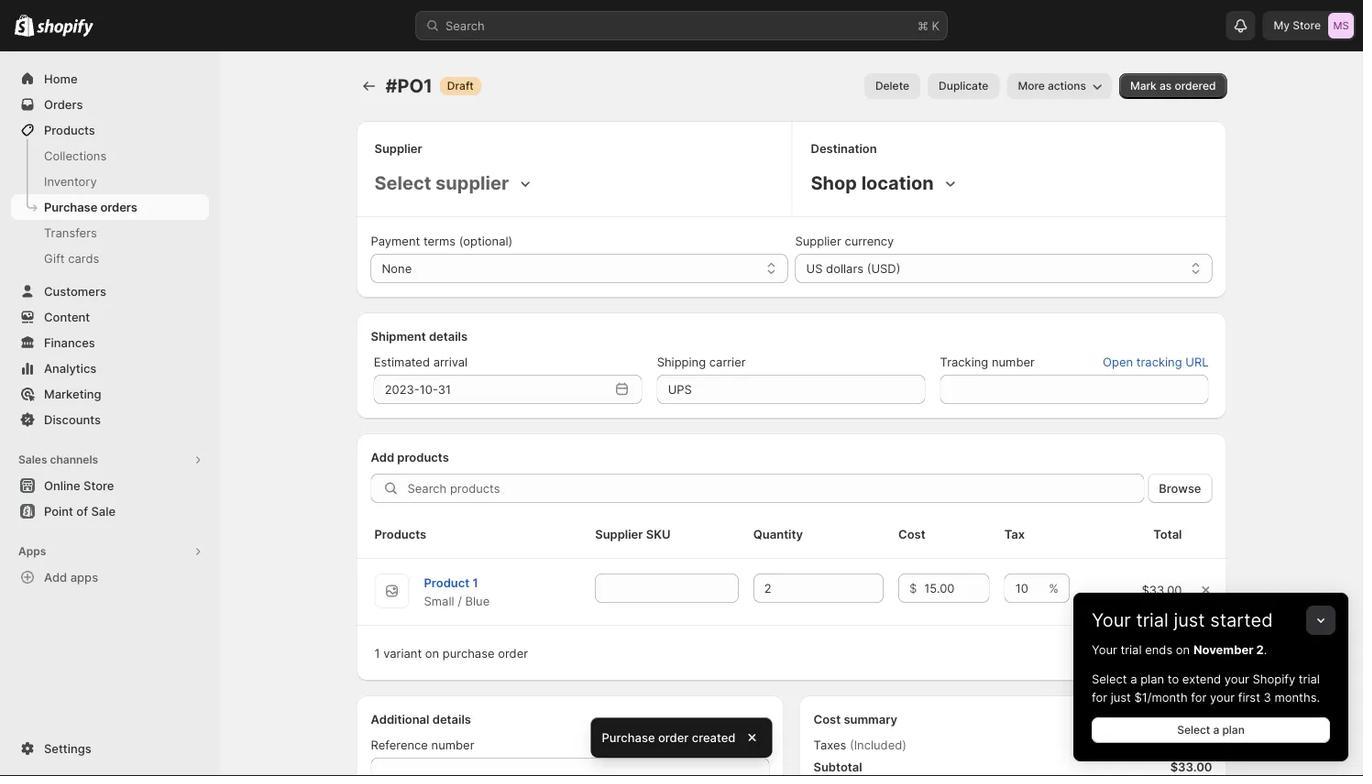 Task type: vqa. For each thing, say whether or not it's contained in the screenshot.
left
no



Task type: describe. For each thing, give the bounding box(es) containing it.
dollars
[[826, 261, 864, 275]]

0 horizontal spatial 1
[[375, 646, 380, 661]]

1 vertical spatial $33.00
[[1170, 760, 1212, 774]]

1 for from the left
[[1092, 690, 1107, 705]]

additional
[[371, 712, 430, 727]]

browse
[[1159, 481, 1201, 496]]

search
[[446, 18, 485, 33]]

open tracking url link
[[1092, 349, 1220, 375]]

add apps
[[44, 570, 98, 584]]

trial inside select a plan to extend your shopify trial for just $1/month for your first 3 months.
[[1299, 672, 1320, 686]]

%
[[1049, 581, 1059, 595]]

a for select a plan to extend your shopify trial for just $1/month for your first 3 months.
[[1131, 672, 1137, 686]]

your trial just started button
[[1074, 593, 1349, 632]]

as
[[1160, 79, 1172, 93]]

manage
[[1167, 712, 1212, 727]]

purchase for purchase order created
[[602, 731, 655, 745]]

(included)
[[850, 738, 907, 752]]

supplier sku
[[595, 527, 671, 541]]

total
[[1154, 527, 1182, 541]]

purchase order created
[[602, 731, 736, 745]]

plan for select a plan to extend your shopify trial for just $1/month for your first 3 months.
[[1141, 672, 1164, 686]]

select for select a plan to extend your shopify trial for just $1/month for your first 3 months.
[[1092, 672, 1127, 686]]

of
[[76, 504, 88, 518]]

shipment
[[371, 329, 426, 343]]

extend
[[1182, 672, 1221, 686]]

supplier for supplier currency
[[795, 234, 841, 248]]

us dollars (usd)
[[806, 261, 901, 275]]

just inside select a plan to extend your shopify trial for just $1/month for your first 3 months.
[[1111, 690, 1131, 705]]

point of sale button
[[0, 499, 220, 524]]

product
[[424, 576, 470, 590]]

(optional)
[[459, 234, 513, 248]]

online store button
[[0, 473, 220, 499]]

draft
[[447, 79, 474, 93]]

tax
[[1004, 527, 1025, 541]]

your trial ends on november 2 .
[[1092, 643, 1267, 657]]

to
[[1168, 672, 1179, 686]]

shopify
[[1253, 672, 1296, 686]]

0 vertical spatial products
[[44, 123, 95, 137]]

on inside 'your trial just started' element
[[1176, 643, 1190, 657]]

0 horizontal spatial on
[[425, 646, 439, 661]]

.
[[1264, 643, 1267, 657]]

collections link
[[11, 143, 209, 169]]

ordered
[[1175, 79, 1216, 93]]

shop location button
[[807, 169, 963, 198]]

inventory link
[[11, 169, 209, 194]]

customers
[[44, 284, 106, 298]]

store for my store
[[1293, 19, 1321, 32]]

ends
[[1145, 643, 1173, 657]]

url
[[1186, 355, 1209, 369]]

⌘ k
[[918, 18, 940, 33]]

tracking
[[940, 355, 989, 369]]

shipping carrier
[[657, 355, 746, 369]]

customers link
[[11, 279, 209, 304]]

my store image
[[1328, 13, 1354, 39]]

analytics
[[44, 361, 97, 375]]

manage button
[[1156, 707, 1223, 733]]

1 horizontal spatial products
[[375, 527, 427, 541]]

open tracking url
[[1103, 355, 1209, 369]]

currency
[[845, 234, 894, 248]]

point of sale
[[44, 504, 116, 518]]

your for your trial just started
[[1092, 609, 1131, 632]]

number for tracking number
[[992, 355, 1035, 369]]

orders link
[[11, 92, 209, 117]]

more actions button
[[1007, 73, 1112, 99]]

tracking
[[1137, 355, 1182, 369]]

settings
[[44, 742, 91, 756]]

finances
[[44, 336, 95, 350]]

products
[[397, 450, 449, 464]]

select a plan link
[[1092, 718, 1330, 744]]

channels
[[50, 453, 98, 467]]

online store link
[[11, 473, 209, 499]]

add apps button
[[11, 565, 209, 590]]

my
[[1274, 19, 1290, 32]]

Reference number text field
[[371, 758, 770, 777]]

home link
[[11, 66, 209, 92]]

shipment details
[[371, 329, 468, 343]]

delete button
[[864, 73, 921, 99]]

purchase orders
[[44, 200, 137, 214]]

$1/month
[[1134, 690, 1188, 705]]

details for shipment details
[[429, 329, 468, 343]]

2 for from the left
[[1191, 690, 1207, 705]]

product 1 small / blue
[[424, 576, 490, 608]]

taxes (included)
[[814, 738, 907, 752]]

summary
[[844, 712, 898, 727]]

location
[[861, 172, 934, 194]]

quantity
[[753, 527, 803, 541]]

Tracking number text field
[[940, 375, 1209, 404]]

analytics link
[[11, 356, 209, 381]]

variant
[[383, 646, 422, 661]]

carrier
[[709, 355, 746, 369]]

just inside dropdown button
[[1174, 609, 1205, 632]]

tracking number
[[940, 355, 1035, 369]]

settings link
[[11, 736, 209, 762]]

shop location
[[811, 172, 934, 194]]

delete
[[875, 79, 910, 93]]

sku
[[646, 527, 671, 541]]

number for reference number
[[431, 738, 474, 752]]

1 vertical spatial your
[[1210, 690, 1235, 705]]

select for select supplier
[[375, 172, 431, 194]]

orders
[[100, 200, 137, 214]]

payment
[[371, 234, 420, 248]]



Task type: locate. For each thing, give the bounding box(es) containing it.
plan up $1/month
[[1141, 672, 1164, 686]]

products up collections
[[44, 123, 95, 137]]

details
[[429, 329, 468, 343], [432, 712, 471, 727]]

0 horizontal spatial for
[[1092, 690, 1107, 705]]

select inside select a plan to extend your shopify trial for just $1/month for your first 3 months.
[[1092, 672, 1127, 686]]

estimated arrival
[[374, 355, 468, 369]]

1 vertical spatial your
[[1092, 643, 1117, 657]]

shipping
[[657, 355, 706, 369]]

a
[[1131, 672, 1137, 686], [1213, 724, 1220, 737]]

gift cards link
[[11, 246, 209, 271]]

0 horizontal spatial purchase
[[44, 200, 97, 214]]

% text field
[[1004, 574, 1045, 603]]

purchase inside purchase orders link
[[44, 200, 97, 214]]

1 vertical spatial just
[[1111, 690, 1131, 705]]

1 vertical spatial 1
[[375, 646, 380, 661]]

a for select a plan
[[1213, 724, 1220, 737]]

0 horizontal spatial plan
[[1141, 672, 1164, 686]]

sales channels button
[[11, 447, 209, 473]]

0 vertical spatial details
[[429, 329, 468, 343]]

trial
[[1136, 609, 1169, 632], [1121, 643, 1142, 657], [1299, 672, 1320, 686]]

content link
[[11, 304, 209, 330]]

inventory
[[44, 174, 97, 188]]

add for add apps
[[44, 570, 67, 584]]

add for add products
[[371, 450, 394, 464]]

my store
[[1274, 19, 1321, 32]]

your for your trial ends on november 2 .
[[1092, 643, 1117, 657]]

for
[[1092, 690, 1107, 705], [1191, 690, 1207, 705]]

0 vertical spatial 1
[[473, 576, 478, 590]]

arrival
[[433, 355, 468, 369]]

#po1
[[386, 75, 433, 97]]

1 vertical spatial a
[[1213, 724, 1220, 737]]

$
[[909, 581, 917, 595]]

gift cards
[[44, 251, 99, 265]]

cost for cost summary
[[814, 712, 841, 727]]

trial for ends
[[1121, 643, 1142, 657]]

1 vertical spatial order
[[658, 731, 689, 745]]

/
[[458, 594, 462, 608]]

2 horizontal spatial select
[[1177, 724, 1210, 737]]

0 vertical spatial plan
[[1141, 672, 1164, 686]]

1 vertical spatial add
[[44, 570, 67, 584]]

purchase up the transfers
[[44, 200, 97, 214]]

trial for just
[[1136, 609, 1169, 632]]

purchase
[[443, 646, 495, 661]]

estimated
[[374, 355, 430, 369]]

0 vertical spatial trial
[[1136, 609, 1169, 632]]

0 vertical spatial order
[[498, 646, 528, 661]]

1 horizontal spatial purchase
[[602, 731, 655, 745]]

cost up $
[[898, 527, 926, 541]]

supplier up "select supplier"
[[375, 141, 422, 155]]

home
[[44, 72, 78, 86]]

additional details
[[371, 712, 471, 727]]

0 horizontal spatial order
[[498, 646, 528, 661]]

1 horizontal spatial for
[[1191, 690, 1207, 705]]

on right variant
[[425, 646, 439, 661]]

small
[[424, 594, 454, 608]]

0 vertical spatial purchase
[[44, 200, 97, 214]]

a right manage
[[1213, 724, 1220, 737]]

0 vertical spatial supplier
[[375, 141, 422, 155]]

online
[[44, 479, 80, 493]]

supplier for supplier
[[375, 141, 422, 155]]

apps
[[18, 545, 46, 558]]

1 your from the top
[[1092, 609, 1131, 632]]

Search products text field
[[408, 474, 1144, 503]]

1
[[473, 576, 478, 590], [375, 646, 380, 661]]

trial left ends
[[1121, 643, 1142, 657]]

none
[[382, 261, 412, 275]]

$ text field
[[924, 574, 990, 603]]

0 vertical spatial a
[[1131, 672, 1137, 686]]

details up arrival
[[429, 329, 468, 343]]

plan down first
[[1222, 724, 1245, 737]]

select up the 'payment'
[[375, 172, 431, 194]]

your trial just started
[[1092, 609, 1273, 632]]

1 vertical spatial number
[[431, 738, 474, 752]]

$33.00 down $3.00
[[1170, 760, 1212, 774]]

your trial just started element
[[1074, 641, 1349, 762]]

store for online store
[[83, 479, 114, 493]]

gift
[[44, 251, 65, 265]]

store up sale
[[83, 479, 114, 493]]

1 horizontal spatial order
[[658, 731, 689, 745]]

0 vertical spatial just
[[1174, 609, 1205, 632]]

1 horizontal spatial plan
[[1222, 724, 1245, 737]]

your up first
[[1225, 672, 1250, 686]]

on
[[1176, 643, 1190, 657], [425, 646, 439, 661]]

supplier
[[375, 141, 422, 155], [795, 234, 841, 248], [595, 527, 643, 541]]

purchase for purchase orders
[[44, 200, 97, 214]]

details for additional details
[[432, 712, 471, 727]]

purchase up the reference number text box
[[602, 731, 655, 745]]

1 vertical spatial supplier
[[795, 234, 841, 248]]

cost for cost
[[898, 527, 926, 541]]

select up $3.00
[[1177, 724, 1210, 737]]

supplier currency
[[795, 234, 894, 248]]

0 vertical spatial select
[[375, 172, 431, 194]]

number down additional details
[[431, 738, 474, 752]]

details up reference number
[[432, 712, 471, 727]]

discounts
[[44, 413, 101, 427]]

select left to
[[1092, 672, 1127, 686]]

1 vertical spatial store
[[83, 479, 114, 493]]

add products
[[371, 450, 449, 464]]

terms
[[423, 234, 456, 248]]

collections
[[44, 149, 107, 163]]

marketing link
[[11, 381, 209, 407]]

sales channels
[[18, 453, 98, 467]]

supplier left sku
[[595, 527, 643, 541]]

⌘
[[918, 18, 929, 33]]

1 inside product 1 small / blue
[[473, 576, 478, 590]]

transfers
[[44, 226, 97, 240]]

2
[[1257, 643, 1264, 657]]

your left first
[[1210, 690, 1235, 705]]

order left created
[[658, 731, 689, 745]]

1 vertical spatial purchase
[[602, 731, 655, 745]]

2 vertical spatial trial
[[1299, 672, 1320, 686]]

0 horizontal spatial select
[[375, 172, 431, 194]]

0 vertical spatial add
[[371, 450, 394, 464]]

cost
[[898, 527, 926, 541], [814, 712, 841, 727]]

select inside dropdown button
[[375, 172, 431, 194]]

a inside select a plan to extend your shopify trial for just $1/month for your first 3 months.
[[1131, 672, 1137, 686]]

1 up blue
[[473, 576, 478, 590]]

for left $1/month
[[1092, 690, 1107, 705]]

point
[[44, 504, 73, 518]]

products up product
[[375, 527, 427, 541]]

2 your from the top
[[1092, 643, 1117, 657]]

products
[[44, 123, 95, 137], [375, 527, 427, 541]]

add left "products"
[[371, 450, 394, 464]]

0 horizontal spatial add
[[44, 570, 67, 584]]

2 horizontal spatial supplier
[[795, 234, 841, 248]]

store inside button
[[83, 479, 114, 493]]

online store
[[44, 479, 114, 493]]

1 vertical spatial trial
[[1121, 643, 1142, 657]]

1 horizontal spatial just
[[1174, 609, 1205, 632]]

first
[[1238, 690, 1260, 705]]

plan inside select a plan to extend your shopify trial for just $1/month for your first 3 months.
[[1141, 672, 1164, 686]]

select supplier button
[[371, 169, 538, 198]]

reference number
[[371, 738, 474, 752]]

Shipping carrier text field
[[657, 375, 926, 404]]

transfers link
[[11, 220, 209, 246]]

mark as ordered button
[[1119, 73, 1227, 99]]

$3.00
[[1180, 738, 1212, 752]]

trial up months.
[[1299, 672, 1320, 686]]

1 vertical spatial cost
[[814, 712, 841, 727]]

content
[[44, 310, 90, 324]]

2 vertical spatial supplier
[[595, 527, 643, 541]]

select for select a plan
[[1177, 724, 1210, 737]]

finances link
[[11, 330, 209, 356]]

cards
[[68, 251, 99, 265]]

supplier for supplier sku
[[595, 527, 643, 541]]

add
[[371, 450, 394, 464], [44, 570, 67, 584]]

your left ends
[[1092, 643, 1117, 657]]

1 horizontal spatial 1
[[473, 576, 478, 590]]

1 horizontal spatial supplier
[[595, 527, 643, 541]]

just
[[1174, 609, 1205, 632], [1111, 690, 1131, 705]]

supplier up us
[[795, 234, 841, 248]]

None number field
[[753, 574, 856, 603]]

0 horizontal spatial number
[[431, 738, 474, 752]]

1 horizontal spatial select
[[1092, 672, 1127, 686]]

a up $1/month
[[1131, 672, 1137, 686]]

store right my
[[1293, 19, 1321, 32]]

shop
[[811, 172, 857, 194]]

1 vertical spatial select
[[1092, 672, 1127, 686]]

1 vertical spatial plan
[[1222, 724, 1245, 737]]

0 horizontal spatial store
[[83, 479, 114, 493]]

your
[[1225, 672, 1250, 686], [1210, 690, 1235, 705]]

point of sale link
[[11, 499, 209, 524]]

None text field
[[595, 574, 739, 603]]

mark as ordered
[[1130, 79, 1216, 93]]

0 horizontal spatial just
[[1111, 690, 1131, 705]]

shopify image
[[37, 19, 94, 37]]

a inside select a plan link
[[1213, 724, 1220, 737]]

reference
[[371, 738, 428, 752]]

your inside dropdown button
[[1092, 609, 1131, 632]]

1 left variant
[[375, 646, 380, 661]]

0 vertical spatial your
[[1225, 672, 1250, 686]]

your up the your trial ends on november 2 .
[[1092, 609, 1131, 632]]

0 vertical spatial $33.00
[[1142, 583, 1182, 597]]

shopify image
[[15, 14, 34, 36]]

1 variant on purchase order
[[375, 646, 528, 661]]

sale
[[91, 504, 116, 518]]

add left apps
[[44, 570, 67, 584]]

Estimated arrival text field
[[374, 375, 609, 404]]

1 horizontal spatial cost
[[898, 527, 926, 541]]

1 horizontal spatial on
[[1176, 643, 1190, 657]]

1 vertical spatial products
[[375, 527, 427, 541]]

number right tracking
[[992, 355, 1035, 369]]

blue
[[465, 594, 490, 608]]

1 horizontal spatial a
[[1213, 724, 1220, 737]]

for down extend
[[1191, 690, 1207, 705]]

months.
[[1275, 690, 1320, 705]]

plan for select a plan
[[1222, 724, 1245, 737]]

$33.00 up your trial just started
[[1142, 583, 1182, 597]]

trial up ends
[[1136, 609, 1169, 632]]

1 vertical spatial details
[[432, 712, 471, 727]]

0 vertical spatial store
[[1293, 19, 1321, 32]]

0 vertical spatial cost
[[898, 527, 926, 541]]

purchase orders link
[[11, 194, 209, 220]]

0 horizontal spatial supplier
[[375, 141, 422, 155]]

taxes
[[814, 738, 846, 752]]

apps button
[[11, 539, 209, 565]]

2 vertical spatial select
[[1177, 724, 1210, 737]]

on right ends
[[1176, 643, 1190, 657]]

order
[[498, 646, 528, 661], [658, 731, 689, 745]]

0 horizontal spatial a
[[1131, 672, 1137, 686]]

1 horizontal spatial store
[[1293, 19, 1321, 32]]

select supplier
[[375, 172, 509, 194]]

cost summary
[[814, 712, 898, 727]]

0 horizontal spatial products
[[44, 123, 95, 137]]

orders
[[44, 97, 83, 111]]

just up the your trial ends on november 2 .
[[1174, 609, 1205, 632]]

trial inside dropdown button
[[1136, 609, 1169, 632]]

created
[[692, 731, 736, 745]]

payment terms (optional)
[[371, 234, 513, 248]]

1 horizontal spatial number
[[992, 355, 1035, 369]]

0 vertical spatial number
[[992, 355, 1035, 369]]

0 vertical spatial your
[[1092, 609, 1131, 632]]

0 horizontal spatial cost
[[814, 712, 841, 727]]

just left $1/month
[[1111, 690, 1131, 705]]

order right purchase
[[498, 646, 528, 661]]

cost up taxes
[[814, 712, 841, 727]]

1 horizontal spatial add
[[371, 450, 394, 464]]

add inside button
[[44, 570, 67, 584]]



